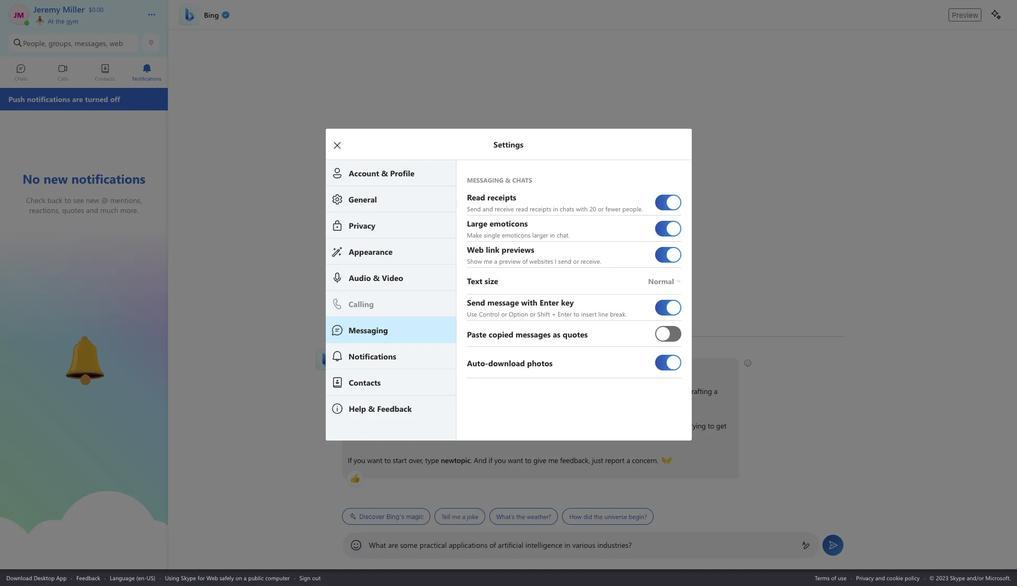 Task type: describe. For each thing, give the bounding box(es) containing it.
ask me any type of question, like finding vegan restaurants in cambridge, itinerary for your trip to europe or drafting a story for curious kids. in groups, remember to mention me with @bing. i'm an ai preview, so i'm still learning. sometimes i might say something weird. don't get mad at me, i'm just trying to get better! if you want to start over, type
[[348, 386, 729, 465]]

what's the weather?
[[496, 512, 551, 521]]

feedback,
[[560, 455, 590, 465]]

concern.
[[632, 455, 659, 465]]

gym
[[66, 17, 78, 25]]

read
[[516, 204, 528, 213]]

people.
[[623, 204, 643, 213]]

insert
[[581, 309, 597, 318]]

finding
[[452, 386, 474, 396]]

Large emoticons, Make single emoticons larger in chat. checkbox
[[655, 216, 682, 240]]

and for send
[[483, 204, 493, 213]]

websites
[[530, 257, 553, 265]]

did
[[583, 512, 592, 521]]

is
[[376, 363, 381, 373]]

feedback
[[76, 574, 100, 582]]

report
[[605, 455, 625, 465]]

20
[[590, 204, 596, 213]]

i inside dialog
[[555, 257, 557, 265]]

safely
[[220, 574, 234, 582]]

make single emoticons larger in chat.
[[467, 230, 570, 239]]

trying
[[688, 421, 706, 431]]

how did the universe begin?
[[569, 512, 647, 521]]

your
[[618, 386, 632, 396]]

Auto-download photos checkbox
[[655, 350, 682, 374]]

start
[[393, 455, 407, 465]]

2 get from the left
[[716, 421, 727, 431]]

sign
[[300, 574, 311, 582]]

mad
[[626, 421, 640, 431]]

or left the shift
[[530, 309, 536, 318]]

newtopic
[[441, 455, 470, 465]]

what
[[369, 540, 386, 550]]

privacy
[[857, 574, 874, 582]]

what's
[[496, 512, 515, 521]]

chat.
[[557, 230, 570, 239]]

Type a message text field
[[369, 540, 794, 550]]

use
[[838, 574, 847, 582]]

(smileeyes)
[[487, 363, 521, 373]]

desktop
[[34, 574, 55, 582]]

vegan
[[476, 386, 495, 396]]

an
[[359, 421, 367, 431]]

app
[[56, 574, 67, 582]]

download desktop app
[[6, 574, 67, 582]]

2 horizontal spatial for
[[607, 386, 616, 396]]

send
[[467, 204, 481, 213]]

to right the trip
[[646, 386, 653, 396]]

of inside 'messaging' dialog
[[522, 257, 528, 265]]

joke
[[467, 512, 478, 521]]

messages,
[[75, 38, 108, 48]]

using
[[165, 574, 180, 582]]

story
[[348, 398, 363, 408]]

people, groups, messages, web
[[23, 38, 123, 48]]

option
[[509, 309, 528, 318]]

or right the send
[[573, 257, 579, 265]]

tell
[[442, 512, 450, 521]]

control
[[479, 309, 500, 318]]

.
[[470, 455, 472, 465]]

sign out link
[[300, 574, 321, 582]]

1 horizontal spatial you
[[450, 363, 461, 373]]

1 get from the left
[[614, 421, 624, 431]]

a right report
[[627, 455, 630, 465]]

still
[[425, 421, 436, 431]]

weird.
[[574, 421, 593, 431]]

curious
[[376, 398, 399, 408]]

trip
[[634, 386, 644, 396]]

a inside button
[[462, 512, 465, 521]]

at
[[642, 421, 648, 431]]

me,
[[650, 421, 661, 431]]

preview,
[[377, 421, 403, 431]]

just inside ask me any type of question, like finding vegan restaurants in cambridge, itinerary for your trip to europe or drafting a story for curious kids. in groups, remember to mention me with @bing. i'm an ai preview, so i'm still learning. sometimes i might say something weird. don't get mad at me, i'm just trying to get better! if you want to start over, type
[[675, 421, 686, 431]]

language (en-us)
[[110, 574, 155, 582]]

in left various
[[565, 540, 571, 550]]

better!
[[348, 432, 368, 442]]

language
[[110, 574, 135, 582]]

1 vertical spatial i
[[430, 363, 432, 373]]

2 horizontal spatial you
[[494, 455, 506, 465]]

something
[[539, 421, 573, 431]]

download desktop app link
[[6, 574, 67, 582]]

using skype for web safely on a public computer
[[165, 574, 290, 582]]

are
[[388, 540, 398, 550]]

Paste copied messages as quotes checkbox
[[655, 322, 682, 346]]

2 i'm from the left
[[414, 421, 423, 431]]

receive
[[495, 204, 514, 213]]

terms of use link
[[815, 574, 847, 582]]

of inside ask me any type of question, like finding vegan restaurants in cambridge, itinerary for your trip to europe or drafting a story for curious kids. in groups, remember to mention me with @bing. i'm an ai preview, so i'm still learning. sometimes i might say something weird. don't get mad at me, i'm just trying to get better! if you want to start over, type
[[401, 386, 407, 396]]

in inside ask me any type of question, like finding vegan restaurants in cambridge, itinerary for your trip to europe or drafting a story for curious kids. in groups, remember to mention me with @bing. i'm an ai preview, so i'm still learning. sometimes i might say something weird. don't get mad at me, i'm just trying to get better! if you want to start over, type
[[534, 386, 539, 396]]

larger
[[532, 230, 548, 239]]

1 horizontal spatial type
[[425, 455, 439, 465]]

groups, inside ask me any type of question, like finding vegan restaurants in cambridge, itinerary for your trip to europe or drafting a story for curious kids. in groups, remember to mention me with @bing. i'm an ai preview, so i'm still learning. sometimes i might say something weird. don't get mad at me, i'm just trying to get better! if you want to start over, type
[[424, 398, 448, 408]]

bing,
[[342, 348, 356, 357]]

at the gym
[[46, 17, 78, 25]]

cambridge,
[[541, 386, 577, 396]]

the inside button
[[594, 512, 603, 521]]

send
[[558, 257, 572, 265]]

to down vegan
[[484, 398, 491, 408]]

chats
[[560, 204, 574, 213]]

how did the universe begin? button
[[562, 508, 654, 525]]

9:24
[[357, 348, 369, 357]]

am
[[371, 348, 380, 357]]

bell
[[53, 331, 66, 342]]

what's the weather? button
[[489, 508, 558, 525]]

people,
[[23, 38, 46, 48]]



Task type: locate. For each thing, give the bounding box(es) containing it.
on
[[236, 574, 242, 582]]

me
[[484, 257, 493, 265], [361, 386, 371, 396], [521, 398, 531, 408], [548, 455, 558, 465], [452, 512, 461, 521]]

0 horizontal spatial want
[[367, 455, 382, 465]]

in right restaurants
[[534, 386, 539, 396]]

1 vertical spatial groups,
[[424, 398, 448, 408]]

0 horizontal spatial how
[[401, 363, 416, 373]]

discover
[[359, 513, 385, 520]]

or left option
[[501, 309, 507, 318]]

might
[[507, 421, 525, 431]]

preview
[[952, 10, 979, 19]]

fewer
[[606, 204, 621, 213]]

1 horizontal spatial the
[[516, 512, 525, 521]]

and for privacy
[[876, 574, 886, 582]]

send and receive read receipts in chats with 20 or fewer people.
[[467, 204, 643, 213]]

out
[[312, 574, 321, 582]]

of up kids.
[[401, 386, 407, 396]]

of right preview
[[522, 257, 528, 265]]

just left trying
[[675, 421, 686, 431]]

hey, this is bing ! how can i help you today?
[[348, 363, 486, 373]]

if
[[348, 455, 352, 465]]

2 horizontal spatial i
[[555, 257, 557, 265]]

show
[[467, 257, 482, 265]]

show me a preview of websites i send or receive.
[[467, 257, 602, 265]]

receipts
[[530, 204, 551, 213]]

or right europe
[[679, 386, 685, 396]]

i'm
[[348, 421, 357, 431], [414, 421, 423, 431], [663, 421, 673, 431]]

like
[[440, 386, 450, 396]]

a left preview
[[494, 257, 497, 265]]

public
[[248, 574, 264, 582]]

0 vertical spatial how
[[401, 363, 416, 373]]

discover bing's magic
[[359, 513, 424, 520]]

over,
[[409, 455, 423, 465]]

you inside ask me any type of question, like finding vegan restaurants in cambridge, itinerary for your trip to europe or drafting a story for curious kids. in groups, remember to mention me with @bing. i'm an ai preview, so i'm still learning. sometimes i might say something weird. don't get mad at me, i'm just trying to get better! if you want to start over, type
[[354, 455, 365, 465]]

i'm right so
[[414, 421, 423, 431]]

language (en-us) link
[[110, 574, 155, 582]]

0 horizontal spatial i'm
[[348, 421, 357, 431]]

0 horizontal spatial i
[[430, 363, 432, 373]]

0 vertical spatial and
[[483, 204, 493, 213]]

i'm right me,
[[663, 421, 673, 431]]

0 vertical spatial just
[[675, 421, 686, 431]]

me for preview
[[484, 257, 493, 265]]

groups, down the like
[[424, 398, 448, 408]]

download
[[6, 574, 32, 582]]

just
[[675, 421, 686, 431], [592, 455, 603, 465]]

in left chats
[[553, 204, 558, 213]]

i'm left an
[[348, 421, 357, 431]]

me right tell
[[452, 512, 461, 521]]

a inside ask me any type of question, like finding vegan restaurants in cambridge, itinerary for your trip to europe or drafting a story for curious kids. in groups, remember to mention me with @bing. i'm an ai preview, so i'm still learning. sometimes i might say something weird. don't get mad at me, i'm just trying to get better! if you want to start over, type
[[714, 386, 718, 396]]

a inside dialog
[[494, 257, 497, 265]]

want left start
[[367, 455, 382, 465]]

cookie
[[887, 574, 904, 582]]

can
[[417, 363, 428, 373]]

Web link previews, Show me a preview of websites I send or receive. checkbox
[[655, 243, 682, 267]]

0 horizontal spatial groups,
[[48, 38, 73, 48]]

me right give
[[548, 455, 558, 465]]

how left did
[[569, 512, 582, 521]]

0 vertical spatial for
[[607, 386, 616, 396]]

0 horizontal spatial with
[[532, 398, 546, 408]]

to
[[574, 309, 580, 318], [646, 386, 653, 396], [484, 398, 491, 408], [708, 421, 714, 431], [384, 455, 391, 465], [525, 455, 532, 465]]

feedback link
[[76, 574, 100, 582]]

1 vertical spatial type
[[425, 455, 439, 465]]

bing
[[383, 363, 397, 373]]

1 horizontal spatial get
[[716, 421, 727, 431]]

the for at
[[56, 17, 65, 25]]

me right show
[[484, 257, 493, 265]]

and right send
[[483, 204, 493, 213]]

preview
[[499, 257, 521, 265]]

computer
[[265, 574, 290, 582]]

ask
[[348, 386, 359, 396]]

a right drafting on the bottom
[[714, 386, 718, 396]]

1 horizontal spatial for
[[365, 398, 374, 408]]

2 horizontal spatial i'm
[[663, 421, 673, 431]]

and
[[474, 455, 487, 465]]

restaurants
[[497, 386, 532, 396]]

for left your
[[607, 386, 616, 396]]

(en-
[[136, 574, 147, 582]]

don't
[[595, 421, 612, 431]]

1 i'm from the left
[[348, 421, 357, 431]]

newtopic . and if you want to give me feedback, just report a concern.
[[441, 455, 661, 465]]

or
[[598, 204, 604, 213], [573, 257, 579, 265], [501, 309, 507, 318], [530, 309, 536, 318], [679, 386, 685, 396]]

of left "artificial"
[[490, 540, 496, 550]]

get right trying
[[716, 421, 727, 431]]

and inside 'messaging' dialog
[[483, 204, 493, 213]]

get left mad
[[614, 421, 624, 431]]

enter
[[558, 309, 572, 318]]

or right 20
[[598, 204, 604, 213]]

2 vertical spatial for
[[198, 574, 205, 582]]

0 vertical spatial type
[[386, 386, 399, 396]]

privacy and cookie policy
[[857, 574, 920, 582]]

+
[[552, 309, 556, 318]]

a left joke at the left of page
[[462, 512, 465, 521]]

me inside button
[[452, 512, 461, 521]]

drafting
[[687, 386, 712, 396]]

at
[[48, 17, 54, 25]]

1 horizontal spatial with
[[576, 204, 588, 213]]

using skype for web safely on a public computer link
[[165, 574, 290, 582]]

for right story
[[365, 398, 374, 408]]

how inside button
[[569, 512, 582, 521]]

with inside 'messaging' dialog
[[576, 204, 588, 213]]

1 vertical spatial with
[[532, 398, 546, 408]]

line
[[598, 309, 608, 318]]

of left use
[[832, 574, 837, 582]]

a right on
[[244, 574, 247, 582]]

1 horizontal spatial just
[[675, 421, 686, 431]]

i left the send
[[555, 257, 557, 265]]

use control or option or shift + enter to insert line break.
[[467, 309, 627, 318]]

0 horizontal spatial and
[[483, 204, 493, 213]]

0 vertical spatial i
[[555, 257, 557, 265]]

break.
[[610, 309, 627, 318]]

hey,
[[348, 363, 361, 373]]

2 vertical spatial i
[[503, 421, 505, 431]]

i right can
[[430, 363, 432, 373]]

0 horizontal spatial get
[[614, 421, 624, 431]]

single
[[484, 230, 500, 239]]

groups, inside button
[[48, 38, 73, 48]]

3 i'm from the left
[[663, 421, 673, 431]]

type up curious
[[386, 386, 399, 396]]

1 horizontal spatial and
[[876, 574, 886, 582]]

universe
[[604, 512, 627, 521]]

to inside 'messaging' dialog
[[574, 309, 580, 318]]

to left give
[[525, 455, 532, 465]]

us)
[[147, 574, 155, 582]]

any
[[373, 386, 384, 396]]

or inside ask me any type of question, like finding vegan restaurants in cambridge, itinerary for your trip to europe or drafting a story for curious kids. in groups, remember to mention me with @bing. i'm an ai preview, so i'm still learning. sometimes i might say something weird. don't get mad at me, i'm just trying to get better! if you want to start over, type
[[679, 386, 685, 396]]

to right trying
[[708, 421, 714, 431]]

with inside ask me any type of question, like finding vegan restaurants in cambridge, itinerary for your trip to europe or drafting a story for curious kids. in groups, remember to mention me with @bing. i'm an ai preview, so i'm still learning. sometimes i might say something weird. don't get mad at me, i'm just trying to get better! if you want to start over, type
[[532, 398, 546, 408]]

1 horizontal spatial groups,
[[424, 398, 448, 408]]

0 horizontal spatial for
[[198, 574, 205, 582]]

for
[[607, 386, 616, 396], [365, 398, 374, 408], [198, 574, 205, 582]]

to right "enter"
[[574, 309, 580, 318]]

use
[[467, 309, 477, 318]]

with left 20
[[576, 204, 588, 213]]

bing, 9:24 am
[[342, 348, 380, 357]]

0 vertical spatial groups,
[[48, 38, 73, 48]]

1 horizontal spatial want
[[508, 455, 523, 465]]

so
[[404, 421, 412, 431]]

to left start
[[384, 455, 391, 465]]

in
[[416, 398, 422, 408]]

in left chat.
[[550, 230, 555, 239]]

1 vertical spatial for
[[365, 398, 374, 408]]

1 horizontal spatial i
[[503, 421, 505, 431]]

0 horizontal spatial type
[[386, 386, 399, 396]]

type right over,
[[425, 455, 439, 465]]

sometimes
[[466, 421, 501, 431]]

me for joke
[[452, 512, 461, 521]]

the for what's
[[516, 512, 525, 521]]

i left might
[[503, 421, 505, 431]]

say
[[527, 421, 537, 431]]

of
[[522, 257, 528, 265], [401, 386, 407, 396], [490, 540, 496, 550], [832, 574, 837, 582]]

1 vertical spatial just
[[592, 455, 603, 465]]

for left web
[[198, 574, 205, 582]]

terms of use
[[815, 574, 847, 582]]

want inside ask me any type of question, like finding vegan restaurants in cambridge, itinerary for your trip to europe or drafting a story for curious kids. in groups, remember to mention me with @bing. i'm an ai preview, so i'm still learning. sometimes i might say something weird. don't get mad at me, i'm just trying to get better! if you want to start over, type
[[367, 455, 382, 465]]

1 vertical spatial how
[[569, 512, 582, 521]]

question,
[[409, 386, 438, 396]]

1 horizontal spatial how
[[569, 512, 582, 521]]

the right did
[[594, 512, 603, 521]]

0 vertical spatial with
[[576, 204, 588, 213]]

groups, down at the gym
[[48, 38, 73, 48]]

web
[[110, 38, 123, 48]]

how right "!"
[[401, 363, 416, 373]]

1 horizontal spatial i'm
[[414, 421, 423, 431]]

a
[[494, 257, 497, 265], [714, 386, 718, 396], [627, 455, 630, 465], [462, 512, 465, 521], [244, 574, 247, 582]]

remember
[[450, 398, 482, 408]]

2 want from the left
[[508, 455, 523, 465]]

me left any
[[361, 386, 371, 396]]

what are some practical applications of artificial intelligence in various industries?
[[369, 540, 632, 550]]

me for type
[[361, 386, 371, 396]]

mention
[[492, 398, 519, 408]]

the right the "at"
[[56, 17, 65, 25]]

applications
[[449, 540, 488, 550]]

and left cookie at bottom
[[876, 574, 886, 582]]

tab list
[[0, 59, 168, 88]]

messaging dialog
[[326, 128, 708, 441]]

1 want from the left
[[367, 455, 382, 465]]

want left give
[[508, 455, 523, 465]]

just left report
[[592, 455, 603, 465]]

with left @bing.
[[532, 398, 546, 408]]

0 horizontal spatial just
[[592, 455, 603, 465]]

you
[[450, 363, 461, 373], [354, 455, 365, 465], [494, 455, 506, 465]]

0 horizontal spatial the
[[56, 17, 65, 25]]

Send message with Enter key, Use Control or Option or Shift + Enter to insert line break. checkbox
[[655, 295, 682, 319]]

me inside dialog
[[484, 257, 493, 265]]

europe
[[655, 386, 677, 396]]

kids.
[[401, 398, 414, 408]]

the right what's
[[516, 512, 525, 521]]

Read receipts, Send and receive read receipts in chats with 20 or fewer people. checkbox
[[655, 190, 682, 214]]

1 vertical spatial and
[[876, 574, 886, 582]]

2 horizontal spatial the
[[594, 512, 603, 521]]

me down restaurants
[[521, 398, 531, 408]]

today?
[[463, 363, 484, 373]]

i inside ask me any type of question, like finding vegan restaurants in cambridge, itinerary for your trip to europe or drafting a story for curious kids. in groups, remember to mention me with @bing. i'm an ai preview, so i'm still learning. sometimes i might say something weird. don't get mad at me, i'm just trying to get better! if you want to start over, type
[[503, 421, 505, 431]]

shift
[[537, 309, 550, 318]]

0 horizontal spatial you
[[354, 455, 365, 465]]

skype
[[181, 574, 196, 582]]

privacy and cookie policy link
[[857, 574, 920, 582]]

some
[[400, 540, 418, 550]]



Task type: vqa. For each thing, say whether or not it's contained in the screenshot.
Set
no



